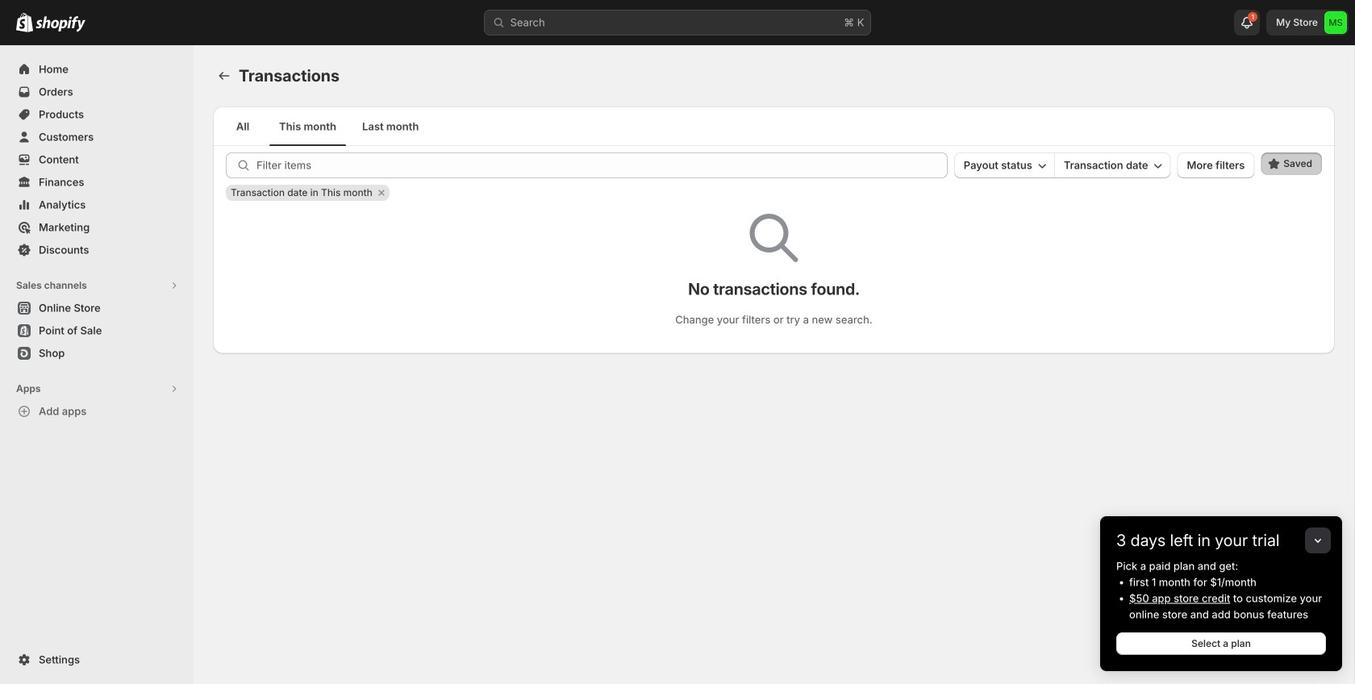 Task type: locate. For each thing, give the bounding box(es) containing it.
empty search results image
[[750, 214, 798, 262]]

tab list
[[219, 106, 1329, 146]]

1 horizontal spatial shopify image
[[35, 16, 86, 32]]

shopify image
[[16, 13, 33, 32], [35, 16, 86, 32]]



Task type: vqa. For each thing, say whether or not it's contained in the screenshot.
Shopify 'image'
yes



Task type: describe. For each thing, give the bounding box(es) containing it.
my store image
[[1325, 11, 1347, 34]]

0 horizontal spatial shopify image
[[16, 13, 33, 32]]

Filter items text field
[[257, 152, 948, 178]]



